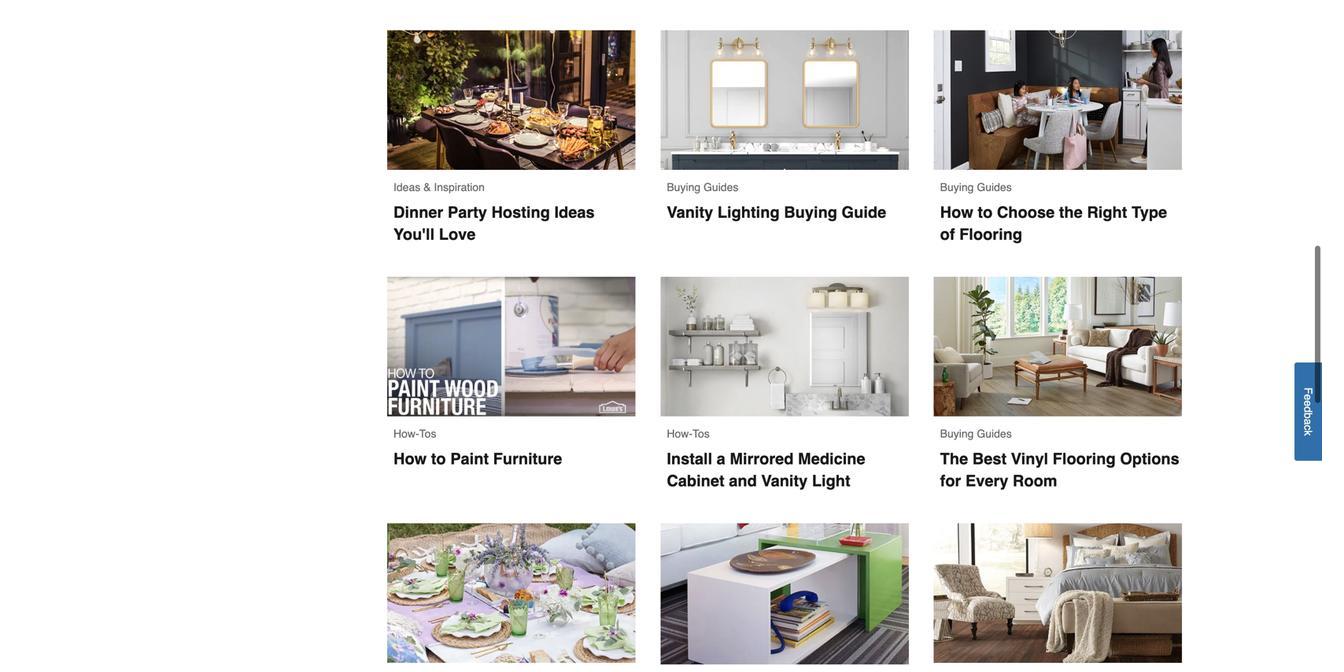 Task type: describe. For each thing, give the bounding box(es) containing it.
vanity lighting buying guide
[[667, 204, 887, 222]]

light
[[812, 472, 851, 490]]

buying for the
[[940, 428, 974, 440]]

a living room with a white couch, a brown leather ottoman and brown wood-look vinyl plank flooring. image
[[934, 277, 1182, 417]]

type
[[1132, 204, 1167, 222]]

dinner
[[394, 204, 443, 222]]

the
[[1059, 204, 1083, 222]]

a burlap picnic blanket in grass with white plates, green cups, purple accents and fresh flowers. image
[[387, 524, 635, 664]]

install a mirrored medicine cabinet and vanity light
[[667, 450, 870, 490]]

install
[[667, 450, 712, 468]]

k
[[1302, 431, 1315, 436]]

how to choose the right type of flooring
[[940, 204, 1172, 244]]

1 e from the top
[[1302, 395, 1315, 401]]

mirrored
[[730, 450, 794, 468]]

of
[[940, 226, 955, 244]]

lighting
[[718, 204, 780, 222]]

how for how to choose the right type of flooring
[[940, 204, 974, 222]]

for
[[940, 472, 961, 490]]

tos for install
[[693, 428, 710, 440]]

best
[[973, 450, 1007, 468]]

0 vertical spatial ideas
[[394, 181, 421, 194]]

tos for how
[[419, 428, 436, 440]]

love
[[439, 226, 476, 244]]

right
[[1087, 204, 1128, 222]]

room
[[1013, 472, 1058, 490]]

f
[[1302, 388, 1315, 395]]

how- for how to paint furniture
[[394, 428, 419, 440]]

medicine
[[798, 450, 866, 468]]

how for how to paint furniture
[[394, 450, 427, 468]]

guides for lighting
[[704, 181, 739, 194]]

f e e d b a c k button
[[1295, 363, 1322, 461]]

ideas & inspiration
[[394, 181, 485, 194]]

to for choose
[[978, 204, 993, 222]]

a video showing how to paint wood furniture. image
[[387, 277, 635, 417]]

guides for to
[[977, 181, 1012, 194]]

how- for install a mirrored medicine cabinet and vanity light
[[667, 428, 693, 440]]

buying for how
[[940, 181, 974, 194]]

buying guides for the
[[940, 428, 1012, 440]]

to for paint
[[431, 450, 446, 468]]

a patio with string lights and a wood table set with white plates, linens, wineglasses and food. image
[[387, 30, 635, 170]]



Task type: vqa. For each thing, say whether or not it's contained in the screenshot.


Task type: locate. For each thing, give the bounding box(es) containing it.
0 vertical spatial a
[[1302, 419, 1315, 425]]

vinyl
[[1011, 450, 1049, 468]]

flooring up room on the right
[[1053, 450, 1116, 468]]

0 horizontal spatial tos
[[419, 428, 436, 440]]

the
[[940, 450, 968, 468]]

how-tos up how to paint furniture
[[394, 428, 436, 440]]

guides up lighting
[[704, 181, 739, 194]]

ideas right hosting
[[555, 204, 595, 222]]

1 vertical spatial flooring
[[1053, 450, 1116, 468]]

tos up how to paint furniture
[[419, 428, 436, 440]]

1 vertical spatial ideas
[[555, 204, 595, 222]]

1 horizontal spatial how
[[940, 204, 974, 222]]

how left paint
[[394, 450, 427, 468]]

e
[[1302, 395, 1315, 401], [1302, 401, 1315, 407]]

1 tos from the left
[[419, 428, 436, 440]]

a inside button
[[1302, 419, 1315, 425]]

furniture
[[493, 450, 562, 468]]

1 vertical spatial vanity
[[761, 472, 808, 490]]

0 vertical spatial flooring
[[960, 226, 1023, 244]]

choose
[[997, 204, 1055, 222]]

1 horizontal spatial to
[[978, 204, 993, 222]]

a inside install a mirrored medicine cabinet and vanity light
[[717, 450, 726, 468]]

tos
[[419, 428, 436, 440], [693, 428, 710, 440]]

guides up choose
[[977, 181, 1012, 194]]

1 horizontal spatial how-
[[667, 428, 693, 440]]

you'll
[[394, 226, 435, 244]]

to inside how to choose the right type of flooring
[[978, 204, 993, 222]]

1 horizontal spatial a
[[1302, 419, 1315, 425]]

cabinet
[[667, 472, 725, 490]]

flooring inside how to choose the right type of flooring
[[960, 226, 1023, 244]]

b
[[1302, 413, 1315, 419]]

every
[[966, 472, 1009, 490]]

dark engineered flooring in a bedroom with camel brown bed, furniture and light gray comforter. image
[[934, 524, 1182, 664]]

how inside how to choose the right type of flooring
[[940, 204, 974, 222]]

c
[[1302, 425, 1315, 431]]

0 vertical spatial vanity
[[667, 204, 713, 222]]

how- up install
[[667, 428, 693, 440]]

the best vinyl flooring options for every room
[[940, 450, 1184, 490]]

how-tos
[[394, 428, 436, 440], [667, 428, 710, 440]]

ideas inside dinner party hosting ideas you'll love
[[555, 204, 595, 222]]

how-tos for how
[[394, 428, 436, 440]]

dinner party hosting ideas you'll love
[[394, 204, 599, 244]]

vanity inside install a mirrored medicine cabinet and vanity light
[[761, 472, 808, 490]]

flooring
[[960, 226, 1023, 244], [1053, 450, 1116, 468]]

party
[[448, 204, 487, 222]]

how-tos up install
[[667, 428, 710, 440]]

buying guides up 'best'
[[940, 428, 1012, 440]]

1 vertical spatial to
[[431, 450, 446, 468]]

paint
[[450, 450, 489, 468]]

guide
[[842, 204, 887, 222]]

1 horizontal spatial how-tos
[[667, 428, 710, 440]]

a up k at the right bottom of page
[[1302, 419, 1315, 425]]

hosting
[[492, 204, 550, 222]]

how
[[940, 204, 974, 222], [394, 450, 427, 468]]

how-
[[394, 428, 419, 440], [667, 428, 693, 440]]

1 horizontal spatial flooring
[[1053, 450, 1116, 468]]

stylish white and green tables in living room image
[[661, 524, 909, 665]]

1 how- from the left
[[394, 428, 419, 440]]

0 horizontal spatial flooring
[[960, 226, 1023, 244]]

two girls sitting sitting at a kitchen table being served food by their mother. image
[[934, 30, 1182, 170]]

1 vertical spatial a
[[717, 450, 726, 468]]

buying guides up lighting
[[667, 181, 739, 194]]

buying guides for how
[[940, 181, 1012, 194]]

2 tos from the left
[[693, 428, 710, 440]]

flooring inside the best vinyl flooring options for every room
[[1053, 450, 1116, 468]]

tos up install
[[693, 428, 710, 440]]

to left choose
[[978, 204, 993, 222]]

0 vertical spatial to
[[978, 204, 993, 222]]

&
[[424, 181, 431, 194]]

vanity left lighting
[[667, 204, 713, 222]]

a
[[1302, 419, 1315, 425], [717, 450, 726, 468]]

flooring down choose
[[960, 226, 1023, 244]]

and
[[729, 472, 757, 490]]

0 horizontal spatial to
[[431, 450, 446, 468]]

how to paint furniture
[[394, 450, 562, 468]]

0 horizontal spatial ideas
[[394, 181, 421, 194]]

buying
[[667, 181, 701, 194], [940, 181, 974, 194], [784, 204, 838, 222], [940, 428, 974, 440]]

to left paint
[[431, 450, 446, 468]]

how- up how to paint furniture
[[394, 428, 419, 440]]

buying guides
[[667, 181, 739, 194], [940, 181, 1012, 194], [940, 428, 1012, 440]]

two gold vanity lights over gold mirrors illuminating a dark blue vanity with gold fixtures. image
[[661, 30, 909, 170]]

vanity
[[667, 204, 713, 222], [761, 472, 808, 490]]

guides for best
[[977, 428, 1012, 440]]

1 horizontal spatial ideas
[[555, 204, 595, 222]]

ideas
[[394, 181, 421, 194], [555, 204, 595, 222]]

2 e from the top
[[1302, 401, 1315, 407]]

to
[[978, 204, 993, 222], [431, 450, 446, 468]]

0 horizontal spatial vanity
[[667, 204, 713, 222]]

0 horizontal spatial a
[[717, 450, 726, 468]]

options
[[1120, 450, 1180, 468]]

buying guides up of
[[940, 181, 1012, 194]]

0 vertical spatial how
[[940, 204, 974, 222]]

2 how- from the left
[[667, 428, 693, 440]]

d
[[1302, 407, 1315, 413]]

1 horizontal spatial tos
[[693, 428, 710, 440]]

buying for vanity
[[667, 181, 701, 194]]

how-tos for install
[[667, 428, 710, 440]]

0 horizontal spatial how-
[[394, 428, 419, 440]]

e up d
[[1302, 395, 1315, 401]]

a video showing how to install a mirrored medicine cabinet and vanity light. image
[[661, 277, 909, 417]]

0 horizontal spatial how
[[394, 450, 427, 468]]

0 horizontal spatial how-tos
[[394, 428, 436, 440]]

2 how-tos from the left
[[667, 428, 710, 440]]

guides
[[704, 181, 739, 194], [977, 181, 1012, 194], [977, 428, 1012, 440]]

guides up 'best'
[[977, 428, 1012, 440]]

buying guides for vanity
[[667, 181, 739, 194]]

1 horizontal spatial vanity
[[761, 472, 808, 490]]

f e e d b a c k
[[1302, 388, 1315, 436]]

a right install
[[717, 450, 726, 468]]

1 how-tos from the left
[[394, 428, 436, 440]]

ideas left &
[[394, 181, 421, 194]]

e up b in the bottom right of the page
[[1302, 401, 1315, 407]]

inspiration
[[434, 181, 485, 194]]

how up of
[[940, 204, 974, 222]]

1 vertical spatial how
[[394, 450, 427, 468]]

vanity down mirrored
[[761, 472, 808, 490]]



